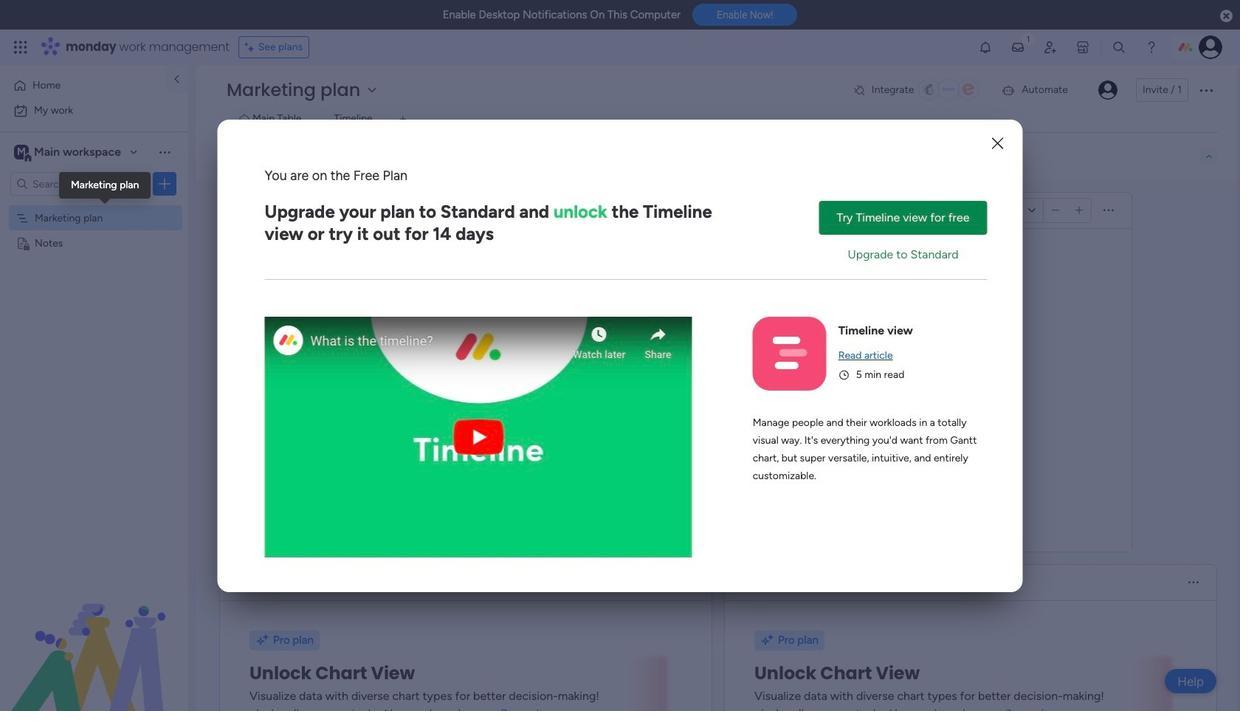 Task type: describe. For each thing, give the bounding box(es) containing it.
add view image
[[400, 114, 406, 125]]

invite members image
[[1044, 40, 1058, 55]]

select product image
[[13, 40, 28, 55]]

notifications image
[[979, 40, 993, 55]]

0 vertical spatial more dots image
[[1104, 205, 1115, 216]]

v2 plus image
[[1076, 205, 1084, 216]]

update feed image
[[1011, 40, 1026, 55]]

1 horizontal spatial kendall parks image
[[1199, 35, 1223, 59]]

dapulse close image
[[1221, 9, 1233, 24]]

v2 minus image
[[1052, 205, 1060, 216]]

Search in workspace field
[[31, 175, 123, 192]]

private board image
[[16, 236, 30, 250]]



Task type: vqa. For each thing, say whether or not it's contained in the screenshot.
Workspace options icon
no



Task type: locate. For each thing, give the bounding box(es) containing it.
kendall parks image down search everything icon
[[1099, 81, 1118, 100]]

1 vertical spatial kendall parks image
[[1099, 81, 1118, 100]]

2 vertical spatial option
[[0, 204, 188, 207]]

1 image
[[1022, 30, 1036, 47]]

kendall parks image
[[1199, 35, 1223, 59], [1099, 81, 1118, 100]]

workspace selection element
[[14, 143, 123, 162]]

payments.pricing.features.titles.timeline image
[[773, 337, 807, 370]]

0 horizontal spatial more dots image
[[1104, 205, 1115, 216]]

tab list
[[224, 108, 1219, 132]]

collapse image
[[1204, 151, 1216, 162]]

help image
[[1145, 40, 1160, 55]]

workspace image
[[14, 144, 29, 160]]

see plans image
[[245, 39, 258, 55]]

0 vertical spatial kendall parks image
[[1199, 35, 1223, 59]]

lottie animation element
[[0, 562, 188, 711]]

1 vertical spatial option
[[9, 99, 179, 123]]

list box
[[0, 202, 188, 455]]

kendall parks image down dapulse close "image"
[[1199, 35, 1223, 59]]

tab
[[391, 108, 415, 131]]

1 vertical spatial more dots image
[[1189, 577, 1199, 588]]

1 horizontal spatial more dots image
[[1189, 577, 1199, 588]]

None field
[[242, 201, 419, 220], [242, 573, 287, 592], [242, 201, 419, 220], [242, 573, 287, 592]]

0 vertical spatial option
[[9, 74, 157, 97]]

option
[[9, 74, 157, 97], [9, 99, 179, 123], [0, 204, 188, 207]]

monday marketplace image
[[1076, 40, 1091, 55]]

chart click to edit element
[[746, 572, 793, 593]]

search everything image
[[1112, 40, 1127, 55]]

main content
[[196, 180, 1241, 711]]

0 horizontal spatial kendall parks image
[[1099, 81, 1118, 100]]

more dots image
[[1104, 205, 1115, 216], [1189, 577, 1199, 588]]

lottie animation image
[[0, 562, 188, 711]]



